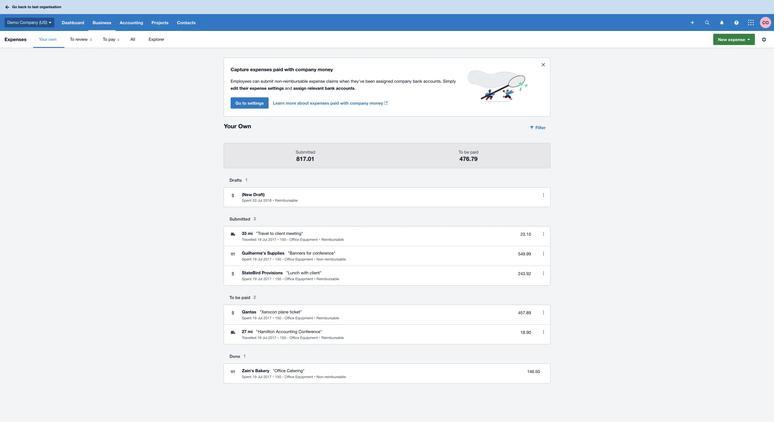 Task type: describe. For each thing, give the bounding box(es) containing it.
accounting button
[[116, 14, 147, 31]]

relevant
[[308, 86, 324, 91]]

reimbursable inside employees can submit non-reimbursable expense claims when they've been assigned company bank accounts. simply edit their expense settings and assign relevant bank accounts .
[[284, 79, 308, 84]]

last
[[32, 5, 39, 9]]

go back to last organisation link
[[3, 2, 65, 12]]

provisions
[[262, 270, 283, 275]]

new
[[719, 37, 728, 42]]

they've
[[351, 79, 365, 84]]

"travel to client meeting"
[[256, 231, 303, 236]]

"office
[[273, 368, 286, 373]]

drafts
[[230, 178, 242, 183]]

contacts button
[[173, 14, 200, 31]]

projects button
[[147, 14, 173, 31]]

company
[[20, 20, 38, 25]]

group containing to review
[[33, 31, 709, 48]]

spent for zain's bakery
[[242, 375, 252, 379]]

qantas
[[242, 309, 256, 314]]

office for qantas
[[285, 316, 295, 320]]

to be paid
[[230, 295, 250, 300]]

been
[[366, 79, 375, 84]]

2017 for statebird provisions
[[264, 277, 272, 281]]

travelled 19 jul 2017 • 150 - office equipment • reimbursable for 27 mi
[[242, 336, 344, 340]]

equipment for statebird provisions
[[296, 277, 313, 281]]

go for go back to last organisation
[[12, 5, 17, 9]]

business
[[93, 20, 111, 25]]

to for "travel to client meeting"
[[270, 231, 274, 236]]

learn more about expenses paid with company money
[[273, 100, 383, 106]]

office down "hamilton accounting conference"
[[290, 336, 299, 340]]

reimbursable for conference"
[[322, 336, 344, 340]]

3 inside to review 3
[[90, 38, 92, 41]]

equipment up for
[[300, 238, 318, 242]]

submitted for submitted 817.01
[[296, 150, 315, 155]]

submitted 817.01
[[296, 150, 315, 162]]

non-
[[275, 79, 284, 84]]

mi for 27 mi
[[248, 329, 253, 334]]

19 for qantas
[[253, 316, 257, 320]]

paid for to be paid
[[242, 295, 250, 300]]

20
[[253, 198, 257, 203]]

1 vertical spatial accounting
[[276, 329, 298, 334]]

meeting"
[[286, 231, 303, 236]]

explorer
[[149, 37, 164, 42]]

to review 3
[[70, 37, 92, 42]]

company inside employees can submit non-reimbursable expense claims when they've been assigned company bank accounts. simply edit their expense settings and assign relevant bank accounts .
[[395, 79, 412, 84]]

150 for statebird provisions
[[275, 277, 281, 281]]

guilherme's
[[242, 251, 266, 256]]

to for go to settings
[[243, 100, 247, 106]]

conference"
[[313, 251, 336, 256]]

more
[[286, 100, 296, 106]]

client"
[[310, 271, 322, 275]]

expenses
[[5, 36, 27, 42]]

about
[[298, 100, 309, 106]]

see more options image for 549.99
[[538, 248, 549, 259]]

jul for "banners for conference"
[[258, 257, 263, 261]]

office for guilherme's supplies
[[285, 257, 295, 261]]

27
[[242, 329, 247, 334]]

1 for done
[[244, 354, 246, 359]]

spent 19 jul 2017 • 150 - office equipment • non-reimbursable for guilherme's supplies
[[242, 257, 346, 261]]

demo company (us)
[[7, 20, 47, 25]]

assigned
[[376, 79, 393, 84]]

accounts.
[[424, 79, 442, 84]]

reimbursable inside the (new draft) spent 20 jul 2018 • reimbursable
[[275, 198, 298, 203]]

client
[[275, 231, 285, 236]]

go back to last organisation
[[12, 5, 61, 9]]

19 for zain's bakery
[[253, 375, 257, 379]]

0 horizontal spatial bank
[[325, 86, 335, 91]]

"banners
[[288, 251, 305, 256]]

jul for "hamilton accounting conference"
[[263, 336, 267, 340]]

co button
[[761, 14, 775, 31]]

549.99
[[519, 252, 531, 256]]

travelled for 33
[[242, 238, 257, 242]]

conference"
[[299, 329, 322, 334]]

23.10
[[521, 232, 531, 237]]

draft)
[[253, 192, 265, 197]]

(new
[[242, 192, 252, 197]]

"lunch
[[286, 271, 300, 275]]

see more options image for 457.89
[[538, 307, 549, 318]]

0 horizontal spatial expenses
[[250, 66, 272, 72]]

equipment for guilherme's supplies
[[296, 257, 313, 261]]

- for guilherme's supplies
[[282, 257, 284, 261]]

employees can submit non-reimbursable expense claims when they've been assigned company bank accounts. simply edit their expense settings and assign relevant bank accounts .
[[231, 79, 456, 91]]

learn
[[273, 100, 285, 106]]

done
[[230, 354, 240, 359]]

can
[[253, 79, 260, 84]]

457.89
[[519, 311, 531, 315]]

see more options image for 18.90
[[538, 327, 549, 338]]

27 mi
[[242, 329, 253, 334]]

bakery
[[255, 368, 270, 373]]

- down "hamilton accounting conference"
[[287, 336, 289, 340]]

all
[[131, 37, 135, 42]]

"xerocon plane ticket"
[[260, 310, 302, 314]]

150 down client
[[280, 238, 286, 242]]

settings inside "button"
[[248, 100, 264, 106]]

243.92
[[519, 271, 531, 276]]

plane
[[278, 310, 289, 314]]

for
[[307, 251, 312, 256]]

your for your own
[[224, 123, 237, 130]]

to for 476.79
[[459, 150, 463, 155]]

learn more about expenses paid with company money link
[[273, 97, 392, 109]]

"office catering"
[[273, 368, 305, 373]]

spent for qantas
[[242, 316, 252, 320]]

office for statebird provisions
[[285, 277, 295, 281]]

submit
[[261, 79, 274, 84]]

non- for bakery
[[317, 375, 325, 379]]

reimbursable for ticket"
[[317, 316, 339, 320]]

business button
[[89, 14, 116, 31]]

catering"
[[287, 368, 305, 373]]

2017 down "hamilton
[[268, 336, 277, 340]]

organisation
[[40, 5, 61, 9]]

zain's
[[242, 368, 254, 373]]

capture
[[231, 66, 249, 72]]

expenses inside button
[[310, 100, 329, 106]]

statebird provisions
[[242, 270, 283, 275]]

"travel
[[256, 231, 269, 236]]

projects
[[152, 20, 169, 25]]

to be paid 476.79
[[459, 150, 479, 162]]

edit
[[231, 86, 238, 91]]

1 horizontal spatial 3
[[254, 216, 256, 221]]

146.50
[[528, 369, 540, 374]]

"hamilton accounting conference"
[[256, 329, 322, 334]]

see more options image for 243.92
[[538, 268, 549, 279]]

0 horizontal spatial to
[[28, 5, 31, 9]]

svg image inside demo company (us) popup button
[[49, 22, 51, 23]]

(new draft) spent 20 jul 2018 • reimbursable
[[242, 192, 298, 203]]

spent 19 jul 2017 • 150 - office equipment • reimbursable for statebird provisions
[[242, 277, 339, 281]]

2 inside to pay 2
[[118, 38, 119, 41]]

dashboard
[[62, 20, 84, 25]]

0 horizontal spatial money
[[318, 66, 333, 72]]

476.79
[[460, 155, 478, 162]]

statebird
[[242, 270, 261, 275]]

reimbursable for supplies
[[325, 257, 346, 261]]



Task type: vqa. For each thing, say whether or not it's contained in the screenshot.
right Time
no



Task type: locate. For each thing, give the bounding box(es) containing it.
paid inside button
[[331, 100, 339, 106]]

1 horizontal spatial with
[[301, 271, 309, 275]]

reimbursable up 'conference"'
[[317, 316, 339, 320]]

2
[[118, 38, 119, 41], [254, 295, 256, 300]]

paid up non-
[[273, 66, 283, 72]]

1 horizontal spatial go
[[236, 100, 241, 106]]

0 horizontal spatial settings
[[248, 100, 264, 106]]

"hamilton
[[256, 329, 275, 334]]

settings
[[268, 86, 284, 91], [248, 100, 264, 106]]

1 vertical spatial 3
[[254, 216, 256, 221]]

company right assigned
[[395, 79, 412, 84]]

2 vertical spatial with
[[301, 271, 309, 275]]

office for zain's bakery
[[285, 375, 295, 379]]

your own button
[[33, 31, 64, 48]]

money up the claims
[[318, 66, 333, 72]]

2 right pay
[[118, 38, 119, 41]]

equipment down '"lunch with client"'
[[296, 277, 313, 281]]

go inside "button"
[[236, 100, 241, 106]]

mi right 27
[[248, 329, 253, 334]]

0 vertical spatial reimbursable
[[284, 79, 308, 84]]

19 down zain's bakery
[[253, 375, 257, 379]]

1 for drafts
[[245, 178, 248, 182]]

1 vertical spatial settings
[[248, 100, 264, 106]]

0 vertical spatial expenses
[[250, 66, 272, 72]]

your inside button
[[39, 37, 47, 42]]

4 spent from the top
[[242, 316, 252, 320]]

2017 down guilherme's supplies
[[264, 257, 272, 261]]

19 for statebird provisions
[[253, 277, 257, 281]]

1 vertical spatial submitted
[[230, 216, 250, 222]]

filter
[[536, 125, 546, 130]]

travelled down 27 mi
[[242, 336, 257, 340]]

bank left accounts. at the right top of the page
[[413, 79, 423, 84]]

1 mi from the top
[[248, 231, 253, 236]]

spent inside the (new draft) spent 20 jul 2018 • reimbursable
[[242, 198, 252, 203]]

spent down qantas
[[242, 316, 252, 320]]

ticket"
[[290, 310, 302, 314]]

mi for 33 mi
[[248, 231, 253, 236]]

1 vertical spatial 2
[[254, 295, 256, 300]]

bank
[[413, 79, 423, 84], [325, 86, 335, 91]]

1 vertical spatial to
[[243, 100, 247, 106]]

accounting inside dropdown button
[[120, 20, 143, 25]]

with
[[285, 66, 294, 72], [340, 100, 349, 106], [301, 271, 309, 275]]

assign
[[294, 86, 307, 91]]

to left 'last'
[[28, 5, 31, 9]]

0 horizontal spatial 3
[[90, 38, 92, 41]]

- down supplies at the left
[[282, 257, 284, 261]]

2017 for guilherme's supplies
[[264, 257, 272, 261]]

explorer button
[[143, 31, 172, 48]]

1 horizontal spatial 2
[[254, 295, 256, 300]]

to
[[70, 37, 74, 42], [103, 37, 107, 42], [459, 150, 463, 155], [230, 295, 234, 300]]

close image
[[538, 59, 549, 70]]

spent down statebird
[[242, 277, 252, 281]]

simply
[[443, 79, 456, 84]]

paid inside to be paid 476.79
[[471, 150, 479, 155]]

5 spent from the top
[[242, 375, 252, 379]]

0 vertical spatial 1
[[245, 178, 248, 182]]

demo company (us) button
[[0, 14, 58, 31]]

travelled 19 jul 2017 • 150 - office equipment • reimbursable down "hamilton accounting conference"
[[242, 336, 344, 340]]

learn more about expenses paid with company money button
[[273, 97, 392, 109]]

1 vertical spatial your
[[224, 123, 237, 130]]

reimbursable for client"
[[317, 277, 339, 281]]

1 horizontal spatial expense
[[309, 79, 325, 84]]

jul down "xerocon
[[258, 316, 263, 320]]

0 vertical spatial go
[[12, 5, 17, 9]]

go to settings button
[[231, 97, 269, 109]]

paid for to be paid 476.79
[[471, 150, 479, 155]]

1 vertical spatial expense
[[309, 79, 325, 84]]

own
[[49, 37, 57, 42]]

2017 for qantas
[[264, 316, 272, 320]]

expense right new
[[729, 37, 746, 42]]

bank down the claims
[[325, 86, 335, 91]]

0 vertical spatial travelled
[[242, 238, 257, 242]]

2 see more options image from the top
[[538, 248, 549, 259]]

19 down qantas
[[253, 316, 257, 320]]

"banners for conference"
[[288, 251, 336, 256]]

reimbursable for client
[[322, 238, 344, 242]]

your left the own
[[39, 37, 47, 42]]

reimbursable down client"
[[317, 277, 339, 281]]

1 vertical spatial 1
[[244, 354, 246, 359]]

spent 19 jul 2017 • 150 - office equipment • non-reimbursable for zain's bakery
[[242, 375, 346, 379]]

(us)
[[39, 20, 47, 25]]

settings down their at the left top of the page
[[248, 100, 264, 106]]

be
[[465, 150, 469, 155], [236, 295, 241, 300]]

jul right the 20
[[258, 198, 263, 203]]

jul down bakery
[[258, 375, 263, 379]]

be for to be paid
[[236, 295, 241, 300]]

equipment for qantas
[[296, 316, 313, 320]]

go to settings
[[236, 100, 264, 106]]

banner
[[0, 0, 775, 31]]

0 horizontal spatial with
[[285, 66, 294, 72]]

150 down "hamilton accounting conference"
[[280, 336, 286, 340]]

see more options image
[[538, 228, 549, 240], [538, 248, 549, 259]]

paid down accounts
[[331, 100, 339, 106]]

19 for guilherme's supplies
[[253, 257, 257, 261]]

19 down "travel
[[258, 238, 262, 242]]

1 horizontal spatial to
[[243, 100, 247, 106]]

2017 down "xerocon
[[264, 316, 272, 320]]

0 horizontal spatial 2
[[118, 38, 119, 41]]

travelled 19 jul 2017 • 150 - office equipment • reimbursable for 33 mi
[[242, 238, 344, 242]]

0 horizontal spatial your
[[39, 37, 47, 42]]

your for your own
[[39, 37, 47, 42]]

spent 19 jul 2017 • 150 - office equipment • reimbursable down ticket"
[[242, 316, 339, 320]]

0 vertical spatial your
[[39, 37, 47, 42]]

0 vertical spatial spent 19 jul 2017 • 150 - office equipment • non-reimbursable
[[242, 257, 346, 261]]

0 horizontal spatial expense
[[250, 86, 267, 91]]

spent for guilherme's supplies
[[242, 257, 252, 261]]

0 vertical spatial to
[[28, 5, 31, 9]]

1 right drafts
[[245, 178, 248, 182]]

1 travelled from the top
[[242, 238, 257, 242]]

1 horizontal spatial company
[[350, 100, 369, 106]]

0 vertical spatial mi
[[248, 231, 253, 236]]

your own
[[39, 37, 57, 42]]

1 vertical spatial company
[[395, 79, 412, 84]]

spent
[[242, 198, 252, 203], [242, 257, 252, 261], [242, 277, 252, 281], [242, 316, 252, 320], [242, 375, 252, 379]]

mi right 33
[[248, 231, 253, 236]]

2017
[[268, 238, 277, 242], [264, 257, 272, 261], [264, 277, 272, 281], [264, 316, 272, 320], [268, 336, 277, 340], [264, 375, 272, 379]]

2 horizontal spatial to
[[270, 231, 274, 236]]

travelled
[[242, 238, 257, 242], [242, 336, 257, 340]]

150 for qantas
[[275, 316, 281, 320]]

their
[[240, 86, 249, 91]]

go
[[12, 5, 17, 9], [236, 100, 241, 106]]

office down plane
[[285, 316, 295, 320]]

- down meeting"
[[287, 238, 289, 242]]

with left client"
[[301, 271, 309, 275]]

1 horizontal spatial accounting
[[276, 329, 298, 334]]

go for go to settings
[[236, 100, 241, 106]]

2 horizontal spatial company
[[395, 79, 412, 84]]

group
[[33, 31, 709, 48]]

2 spent 19 jul 2017 • 150 - office equipment • reimbursable from the top
[[242, 316, 339, 320]]

1 horizontal spatial bank
[[413, 79, 423, 84]]

1 vertical spatial spent 19 jul 2017 • 150 - office equipment • reimbursable
[[242, 316, 339, 320]]

1 vertical spatial spent 19 jul 2017 • 150 - office equipment • non-reimbursable
[[242, 375, 346, 379]]

jul for "xerocon plane ticket"
[[258, 316, 263, 320]]

paid up 476.79
[[471, 150, 479, 155]]

1 vertical spatial travelled
[[242, 336, 257, 340]]

dashboard link
[[58, 14, 89, 31]]

- down "office
[[282, 375, 284, 379]]

accounts
[[336, 86, 355, 91]]

0 vertical spatial see more options image
[[538, 228, 549, 240]]

1 horizontal spatial money
[[370, 100, 383, 106]]

1
[[245, 178, 248, 182], [244, 354, 246, 359]]

3 see more options image from the top
[[538, 307, 549, 318]]

33
[[242, 231, 247, 236]]

svg image
[[749, 20, 754, 25], [720, 20, 724, 25], [691, 21, 695, 24]]

mi
[[248, 231, 253, 236], [248, 329, 253, 334]]

1 vertical spatial travelled 19 jul 2017 • 150 - office equipment • reimbursable
[[242, 336, 344, 340]]

3 right review
[[90, 38, 92, 41]]

817.01
[[297, 155, 315, 162]]

jul down "statebird provisions" on the bottom left of page
[[258, 277, 263, 281]]

with inside button
[[340, 100, 349, 106]]

zain's bakery
[[242, 368, 270, 373]]

2 vertical spatial expense
[[250, 86, 267, 91]]

company up assign
[[296, 66, 317, 72]]

travelled 19 jul 2017 • 150 - office equipment • reimbursable
[[242, 238, 344, 242], [242, 336, 344, 340]]

banner containing co
[[0, 0, 775, 31]]

150 down supplies at the left
[[275, 257, 281, 261]]

1 horizontal spatial submitted
[[296, 150, 315, 155]]

expense up relevant
[[309, 79, 325, 84]]

to down their at the left top of the page
[[243, 100, 247, 106]]

18.90
[[521, 330, 531, 335]]

1 vertical spatial non-
[[317, 375, 325, 379]]

expense inside popup button
[[729, 37, 746, 42]]

settings inside employees can submit non-reimbursable expense claims when they've been assigned company bank accounts. simply edit their expense settings and assign relevant bank accounts .
[[268, 86, 284, 91]]

2 spent 19 jul 2017 • 150 - office equipment • non-reimbursable from the top
[[242, 375, 346, 379]]

postal workers catching money image
[[461, 64, 535, 109]]

reimbursable down 'conference"'
[[322, 336, 344, 340]]

to inside to be paid 476.79
[[459, 150, 463, 155]]

equipment down the catering"
[[296, 375, 313, 379]]

reimbursable for bakery
[[325, 375, 346, 379]]

1 horizontal spatial be
[[465, 150, 469, 155]]

jul for "office catering"
[[258, 375, 263, 379]]

to inside "button"
[[243, 100, 247, 106]]

1 see more options image from the top
[[538, 190, 549, 201]]

150 down "office
[[275, 375, 281, 379]]

- for qantas
[[282, 316, 284, 320]]

150 down "xerocon plane ticket"
[[275, 316, 281, 320]]

1 vertical spatial money
[[370, 100, 383, 106]]

1 vertical spatial with
[[340, 100, 349, 106]]

office
[[290, 238, 299, 242], [285, 257, 295, 261], [285, 277, 295, 281], [285, 316, 295, 320], [290, 336, 299, 340], [285, 375, 295, 379]]

1 vertical spatial expenses
[[310, 100, 329, 106]]

2017 down the provisions
[[264, 277, 272, 281]]

2017 down bakery
[[264, 375, 272, 379]]

0 vertical spatial bank
[[413, 79, 423, 84]]

filter button
[[526, 122, 551, 133]]

3 spent from the top
[[242, 277, 252, 281]]

0 vertical spatial be
[[465, 150, 469, 155]]

2017 for zain's bakery
[[264, 375, 272, 379]]

non- for supplies
[[317, 257, 325, 261]]

travelled 19 jul 2017 • 150 - office equipment • reimbursable down meeting"
[[242, 238, 344, 242]]

1 vertical spatial be
[[236, 295, 241, 300]]

0 vertical spatial spent 19 jul 2017 • 150 - office equipment • reimbursable
[[242, 277, 339, 281]]

2 vertical spatial reimbursable
[[325, 375, 346, 379]]

when
[[340, 79, 350, 84]]

reimbursable right 2018
[[275, 198, 298, 203]]

150 for zain's bakery
[[275, 375, 281, 379]]

go down edit
[[236, 100, 241, 106]]

1 horizontal spatial settings
[[268, 86, 284, 91]]

accounting down plane
[[276, 329, 298, 334]]

spent 19 jul 2017 • 150 - office equipment • non-reimbursable down the "banners
[[242, 257, 346, 261]]

spent for statebird provisions
[[242, 277, 252, 281]]

0 horizontal spatial go
[[12, 5, 17, 9]]

2 travelled from the top
[[242, 336, 257, 340]]

1 travelled 19 jul 2017 • 150 - office equipment • reimbursable from the top
[[242, 238, 344, 242]]

0 horizontal spatial submitted
[[230, 216, 250, 222]]

spent 19 jul 2017 • 150 - office equipment • reimbursable for qantas
[[242, 316, 339, 320]]

expense
[[729, 37, 746, 42], [309, 79, 325, 84], [250, 86, 267, 91]]

own
[[238, 123, 251, 130]]

19 down "hamilton
[[258, 336, 262, 340]]

pay
[[109, 37, 115, 42]]

0 vertical spatial 3
[[90, 38, 92, 41]]

travelled down 33 mi
[[242, 238, 257, 242]]

svg image
[[5, 5, 9, 9], [706, 20, 710, 25], [735, 20, 739, 25], [49, 22, 51, 23]]

reimbursable up the conference"
[[322, 238, 344, 242]]

see more options image
[[538, 190, 549, 201], [538, 268, 549, 279], [538, 307, 549, 318], [538, 327, 549, 338]]

be inside to be paid 476.79
[[465, 150, 469, 155]]

0 horizontal spatial svg image
[[691, 21, 695, 24]]

2 see more options image from the top
[[538, 268, 549, 279]]

jul down "travel
[[263, 238, 267, 242]]

be for to be paid 476.79
[[465, 150, 469, 155]]

claims
[[326, 79, 339, 84]]

money down been
[[370, 100, 383, 106]]

- down plane
[[282, 316, 284, 320]]

0 horizontal spatial company
[[296, 66, 317, 72]]

travelled for 27
[[242, 336, 257, 340]]

capture expenses paid with company money status
[[224, 58, 551, 116]]

submitted up 817.01 at the top of page
[[296, 150, 315, 155]]

1 see more options image from the top
[[538, 228, 549, 240]]

jul for "lunch with client"
[[258, 277, 263, 281]]

submitted up 33
[[230, 216, 250, 222]]

1 spent from the top
[[242, 198, 252, 203]]

0 vertical spatial expense
[[729, 37, 746, 42]]

0 vertical spatial accounting
[[120, 20, 143, 25]]

2 mi from the top
[[248, 329, 253, 334]]

money inside button
[[370, 100, 383, 106]]

spent down zain's
[[242, 375, 252, 379]]

expenses up can
[[250, 66, 272, 72]]

and
[[285, 86, 292, 91]]

go to settings link
[[231, 97, 273, 109]]

150 for guilherme's supplies
[[275, 257, 281, 261]]

employees
[[231, 79, 252, 84]]

0 vertical spatial company
[[296, 66, 317, 72]]

0 vertical spatial 2
[[118, 38, 119, 41]]

expenses down relevant
[[310, 100, 329, 106]]

company
[[296, 66, 317, 72], [395, 79, 412, 84], [350, 100, 369, 106]]

jul for "travel to client meeting"
[[263, 238, 267, 242]]

expenses
[[250, 66, 272, 72], [310, 100, 329, 106]]

reimbursable
[[275, 198, 298, 203], [322, 238, 344, 242], [317, 277, 339, 281], [317, 316, 339, 320], [322, 336, 344, 340]]

go left the back
[[12, 5, 17, 9]]

2 vertical spatial to
[[270, 231, 274, 236]]

money
[[318, 66, 333, 72], [370, 100, 383, 106]]

1 horizontal spatial svg image
[[720, 20, 724, 25]]

equipment
[[300, 238, 318, 242], [296, 257, 313, 261], [296, 277, 313, 281], [296, 316, 313, 320], [300, 336, 318, 340], [296, 375, 313, 379]]

19 down statebird
[[253, 277, 257, 281]]

0 vertical spatial submitted
[[296, 150, 315, 155]]

guilherme's supplies
[[242, 251, 285, 256]]

2 horizontal spatial svg image
[[749, 20, 754, 25]]

spent 19 jul 2017 • 150 - office equipment • reimbursable down "lunch
[[242, 277, 339, 281]]

- for zain's bakery
[[282, 375, 284, 379]]

1 vertical spatial go
[[236, 100, 241, 106]]

co
[[763, 20, 769, 25]]

"xerocon
[[260, 310, 277, 314]]

150 down the provisions
[[275, 277, 281, 281]]

office down the "banners
[[285, 257, 295, 261]]

equipment for zain's bakery
[[296, 375, 313, 379]]

to pay 2
[[103, 37, 119, 42]]

see more options image right 549.99
[[538, 248, 549, 259]]

0 horizontal spatial accounting
[[120, 20, 143, 25]]

settings down non-
[[268, 86, 284, 91]]

supplies
[[267, 251, 285, 256]]

2 vertical spatial company
[[350, 100, 369, 106]]

your
[[39, 37, 47, 42], [224, 123, 237, 130]]

settings menu image
[[759, 34, 770, 45]]

3 down the 20
[[254, 216, 256, 221]]

your left own
[[224, 123, 237, 130]]

1 horizontal spatial your
[[224, 123, 237, 130]]

0 vertical spatial settings
[[268, 86, 284, 91]]

2 spent from the top
[[242, 257, 252, 261]]

0 vertical spatial travelled 19 jul 2017 • 150 - office equipment • reimbursable
[[242, 238, 344, 242]]

2 non- from the top
[[317, 375, 325, 379]]

spent down "guilherme's"
[[242, 257, 252, 261]]

0 vertical spatial non-
[[317, 257, 325, 261]]

paid for capture expenses paid with company money
[[273, 66, 283, 72]]

0 horizontal spatial be
[[236, 295, 241, 300]]

to for 3
[[70, 37, 74, 42]]

2017 down "travel to client meeting"
[[268, 238, 277, 242]]

2 travelled 19 jul 2017 • 150 - office equipment • reimbursable from the top
[[242, 336, 344, 340]]

to
[[28, 5, 31, 9], [243, 100, 247, 106], [270, 231, 274, 236]]

equipment down ticket"
[[296, 316, 313, 320]]

0 vertical spatial money
[[318, 66, 333, 72]]

spent 19 jul 2017 • 150 - office equipment • non-reimbursable down the catering"
[[242, 375, 346, 379]]

1 vertical spatial see more options image
[[538, 248, 549, 259]]

demo
[[7, 20, 19, 25]]

1 right done
[[244, 354, 246, 359]]

jul inside the (new draft) spent 20 jul 2018 • reimbursable
[[258, 198, 263, 203]]

1 spent 19 jul 2017 • 150 - office equipment • reimbursable from the top
[[242, 277, 339, 281]]

see more options image for 23.10
[[538, 228, 549, 240]]

1 spent 19 jul 2017 • 150 - office equipment • non-reimbursable from the top
[[242, 257, 346, 261]]

submitted for submitted
[[230, 216, 250, 222]]

office down "lunch
[[285, 277, 295, 281]]

to for 2
[[103, 37, 107, 42]]

"lunch with client"
[[286, 271, 322, 275]]

equipment down 'conference"'
[[300, 336, 318, 340]]

company inside button
[[350, 100, 369, 106]]

expense down can
[[250, 86, 267, 91]]

•
[[273, 198, 274, 203], [278, 238, 279, 242], [319, 238, 320, 242], [273, 257, 274, 261], [314, 257, 316, 261], [273, 277, 274, 281], [314, 277, 316, 281], [273, 316, 274, 320], [314, 316, 316, 320], [278, 336, 279, 340], [319, 336, 320, 340], [273, 375, 274, 379], [314, 375, 316, 379]]

to left client
[[270, 231, 274, 236]]

1 non- from the top
[[317, 257, 325, 261]]

- down the provisions
[[282, 277, 284, 281]]

equipment down for
[[296, 257, 313, 261]]

with down accounts
[[340, 100, 349, 106]]

1 vertical spatial reimbursable
[[325, 257, 346, 261]]

0 vertical spatial with
[[285, 66, 294, 72]]

company down .
[[350, 100, 369, 106]]

- for statebird provisions
[[282, 277, 284, 281]]

with up and
[[285, 66, 294, 72]]

contacts
[[177, 20, 196, 25]]

spent down (new
[[242, 198, 252, 203]]

paid up qantas
[[242, 295, 250, 300]]

2 horizontal spatial expense
[[729, 37, 746, 42]]

1 horizontal spatial expenses
[[310, 100, 329, 106]]

4 see more options image from the top
[[538, 327, 549, 338]]

svg image inside go back to last organisation link
[[5, 5, 9, 9]]

1 vertical spatial bank
[[325, 86, 335, 91]]

2 right to be paid
[[254, 295, 256, 300]]

office down "office catering"
[[285, 375, 295, 379]]

non-
[[317, 257, 325, 261], [317, 375, 325, 379]]

jul down "hamilton
[[263, 336, 267, 340]]

back
[[18, 5, 27, 9]]

office down meeting"
[[290, 238, 299, 242]]

spent 19 jul 2017 • 150 - office equipment • reimbursable
[[242, 277, 339, 281], [242, 316, 339, 320]]

see more options image right the 23.10
[[538, 228, 549, 240]]

1 vertical spatial mi
[[248, 329, 253, 334]]

capture expenses paid with company money
[[231, 66, 333, 72]]

• inside the (new draft) spent 20 jul 2018 • reimbursable
[[273, 198, 274, 203]]

2 horizontal spatial with
[[340, 100, 349, 106]]



